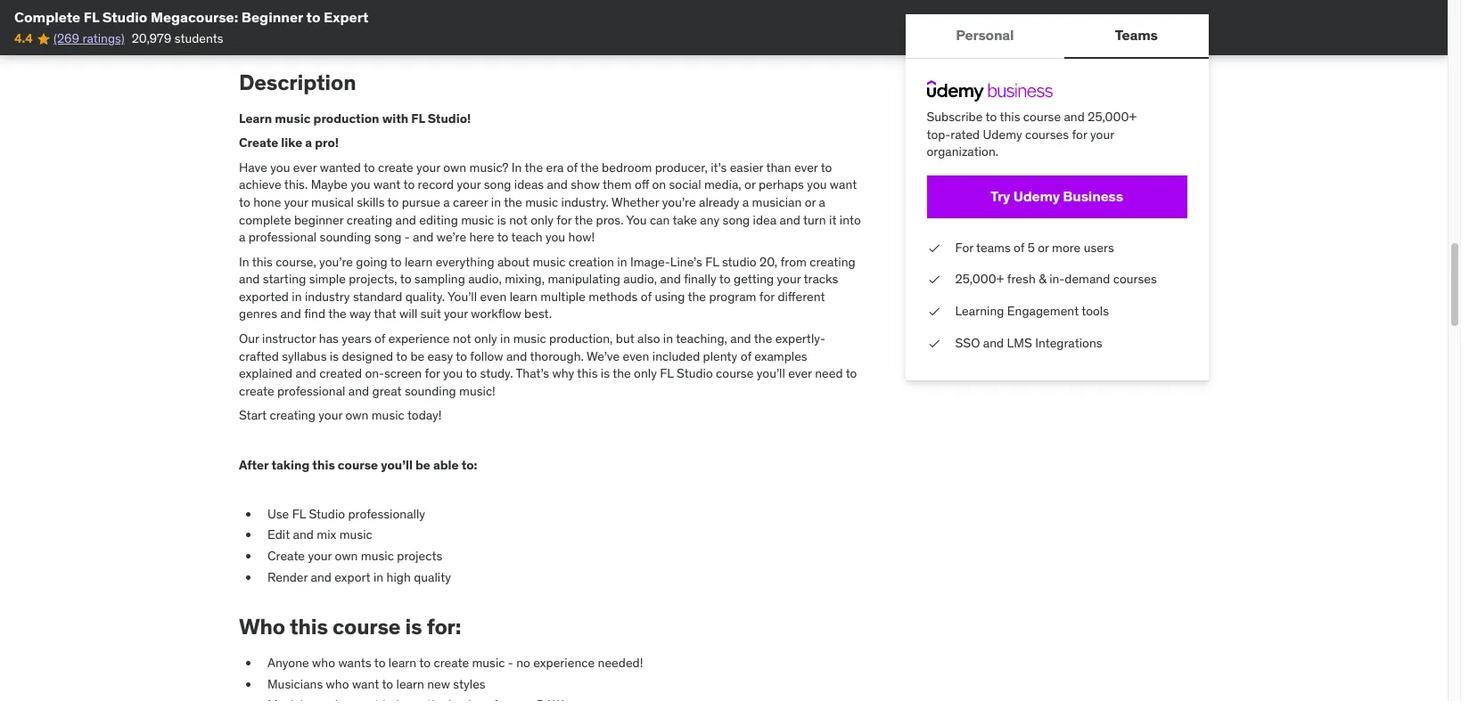 Task type: vqa. For each thing, say whether or not it's contained in the screenshot.
Studio to the middle
yes



Task type: locate. For each thing, give the bounding box(es) containing it.
music up like
[[275, 110, 311, 126]]

song down the already
[[723, 212, 750, 228]]

0 horizontal spatial studio
[[102, 8, 147, 26]]

1 horizontal spatial you'll
[[757, 366, 785, 382]]

want down 'wants'
[[352, 676, 379, 692]]

music right mix
[[339, 527, 372, 543]]

be
[[411, 348, 425, 364], [415, 457, 431, 473]]

of left using
[[641, 289, 652, 305]]

udemy inside subscribe to this course and 25,000+ top‑rated udemy courses for your organization.
[[984, 126, 1023, 142]]

to up the program
[[719, 271, 731, 287]]

xsmall image for for
[[927, 240, 942, 257]]

1 vertical spatial studio
[[677, 366, 713, 382]]

audio,
[[468, 271, 502, 287], [623, 271, 657, 287]]

audio, down everything
[[468, 271, 502, 287]]

0 horizontal spatial sounding
[[320, 229, 371, 245]]

0 horizontal spatial courses
[[1026, 126, 1070, 142]]

a right the already
[[743, 194, 749, 210]]

1 vertical spatial xsmall image
[[927, 271, 942, 289]]

2 vertical spatial create
[[434, 655, 469, 671]]

and down editing
[[413, 229, 434, 245]]

1 horizontal spatial in
[[512, 159, 522, 175]]

0 vertical spatial creating
[[347, 212, 392, 228]]

bedroom
[[602, 159, 652, 175]]

you'll
[[757, 366, 785, 382], [381, 457, 413, 473]]

beginner
[[241, 8, 303, 26]]

your down the you'll in the left of the page
[[444, 306, 468, 322]]

tab list
[[906, 14, 1209, 59]]

way
[[350, 306, 371, 322]]

you
[[270, 159, 290, 175], [351, 177, 371, 193], [807, 177, 827, 193], [546, 229, 565, 245], [443, 366, 463, 382]]

2 vertical spatial studio
[[309, 506, 345, 522]]

0 horizontal spatial or
[[745, 177, 756, 193]]

you'll left able
[[381, 457, 413, 473]]

your down mix
[[308, 548, 332, 564]]

able
[[433, 457, 459, 473]]

program
[[709, 289, 757, 305]]

1 vertical spatial udemy
[[1014, 187, 1061, 205]]

1 vertical spatial sounding
[[405, 383, 456, 399]]

udemy
[[984, 126, 1023, 142], [1014, 187, 1061, 205]]

udemy up organization.
[[984, 126, 1023, 142]]

0 horizontal spatial xsmall image
[[239, 21, 253, 38]]

0 horizontal spatial you'll
[[381, 457, 413, 473]]

a
[[305, 135, 312, 151], [443, 194, 450, 210], [743, 194, 749, 210], [819, 194, 826, 210], [239, 229, 246, 245]]

tracks
[[804, 271, 838, 287]]

teams button
[[1065, 14, 1209, 57]]

in left high
[[374, 569, 384, 585]]

and up that's
[[506, 348, 527, 364]]

of up designed
[[375, 331, 385, 347]]

own down created
[[345, 408, 369, 424]]

mixing,
[[505, 271, 545, 287]]

sso and lms integrations
[[956, 335, 1103, 351]]

1 vertical spatial you're
[[319, 254, 353, 270]]

1 vertical spatial create
[[239, 383, 274, 399]]

25,000+ up business
[[1088, 109, 1137, 125]]

sso
[[956, 335, 981, 351]]

experience right no
[[533, 655, 595, 671]]

our
[[239, 331, 259, 347]]

this.
[[284, 177, 308, 193]]

xsmall image
[[239, 21, 253, 38], [927, 271, 942, 289]]

not up teach
[[509, 212, 528, 228]]

create up 'new'
[[434, 655, 469, 671]]

edit
[[267, 527, 290, 543]]

0 horizontal spatial not
[[453, 331, 471, 347]]

1 horizontal spatial or
[[805, 194, 816, 210]]

to:
[[462, 457, 478, 473]]

professional down complete
[[249, 229, 317, 245]]

fl right use
[[292, 506, 306, 522]]

0 vertical spatial create
[[378, 159, 413, 175]]

industry
[[305, 289, 350, 305]]

20,979
[[132, 31, 171, 47]]

your down created
[[319, 408, 342, 424]]

to up pursue in the top of the page
[[403, 177, 415, 193]]

suit
[[421, 306, 441, 322]]

2 vertical spatial own
[[335, 548, 358, 564]]

1 vertical spatial courses
[[1114, 271, 1158, 287]]

0 vertical spatial create
[[239, 135, 278, 151]]

who left 'wants'
[[312, 655, 335, 671]]

0 vertical spatial professional
[[249, 229, 317, 245]]

anyone
[[267, 655, 309, 671]]

have
[[239, 159, 267, 175]]

your down this.
[[284, 194, 308, 210]]

course down 'plenty'
[[716, 366, 754, 382]]

0 vertical spatial courses
[[1026, 126, 1070, 142]]

for down 'easy'
[[425, 366, 440, 382]]

music up styles
[[472, 655, 505, 671]]

learn down 'mixing,'
[[510, 289, 538, 305]]

in down starting in the left top of the page
[[292, 289, 302, 305]]

1 horizontal spatial creating
[[347, 212, 392, 228]]

your up business
[[1091, 126, 1115, 142]]

1 vertical spatial experience
[[533, 655, 595, 671]]

need
[[815, 366, 843, 382]]

0 vertical spatial xsmall image
[[239, 21, 253, 38]]

taking
[[271, 457, 310, 473]]

after
[[239, 457, 269, 473]]

0 horizontal spatial 25,000+
[[956, 271, 1005, 287]]

1 vertical spatial own
[[345, 408, 369, 424]]

2 audio, from the left
[[623, 271, 657, 287]]

udemy business image
[[927, 80, 1053, 102]]

you down 'easy'
[[443, 366, 463, 382]]

has
[[319, 331, 339, 347]]

than
[[766, 159, 791, 175]]

find
[[304, 306, 325, 322]]

multiple
[[541, 289, 586, 305]]

xsmall image for sso
[[927, 335, 942, 352]]

- down pursue in the top of the page
[[405, 229, 410, 245]]

1 vertical spatial be
[[415, 457, 431, 473]]

creating
[[347, 212, 392, 228], [810, 254, 856, 270], [270, 408, 316, 424]]

1 horizontal spatial not
[[509, 212, 528, 228]]

only up follow
[[474, 331, 497, 347]]

0 vertical spatial song
[[484, 177, 511, 193]]

0 vertical spatial -
[[405, 229, 410, 245]]

music inside anyone who wants to learn to create music - no experience needed! musicians who want to learn new styles
[[472, 655, 505, 671]]

screen
[[384, 366, 422, 382]]

1 vertical spatial 25,000+
[[956, 271, 1005, 287]]

this down udemy business image
[[1000, 109, 1021, 125]]

here
[[469, 229, 494, 245]]

music down ideas
[[525, 194, 558, 210]]

&
[[1039, 271, 1047, 287]]

ever right than
[[794, 159, 818, 175]]

0 vertical spatial or
[[745, 177, 756, 193]]

only up teach
[[531, 212, 554, 228]]

going
[[356, 254, 388, 270]]

0 vertical spatial experience
[[388, 331, 450, 347]]

production,
[[549, 331, 613, 347]]

2 horizontal spatial only
[[634, 366, 657, 382]]

try udemy business
[[991, 187, 1124, 205]]

1 vertical spatial not
[[453, 331, 471, 347]]

learn left 'new'
[[396, 676, 424, 692]]

1 horizontal spatial only
[[531, 212, 554, 228]]

25,000+ up learning
[[956, 271, 1005, 287]]

2 horizontal spatial song
[[723, 212, 750, 228]]

xsmall image
[[239, 0, 253, 13], [927, 240, 942, 257], [927, 303, 942, 321], [927, 335, 942, 352]]

0 vertical spatial even
[[480, 289, 507, 305]]

complete fl studio megacourse: beginner to expert
[[14, 8, 369, 26]]

0 horizontal spatial even
[[480, 289, 507, 305]]

show
[[571, 177, 600, 193]]

professional
[[249, 229, 317, 245], [277, 383, 345, 399]]

1 horizontal spatial -
[[508, 655, 513, 671]]

you'll inside the learn music production with fl studio! create like a pro! have you ever wanted to create your own music? in the era of the bedroom producer, it's easier than ever to achieve this. maybe you want to record your song ideas and show them off on social media, or perhaps you want to hone your musical skills to pursue a career in the music industry. whether you're already a musician or a complete beginner creating and editing music is not only for the pros. you can take any song idea and turn it into a professional sounding song - and we're here to teach you how! in this course, you're going to learn everything about music creation in image-line's fl studio 20, from creating and starting simple projects, to sampling audio, mixing, manipulating audio, and finally to getting your tracks exported in industry standard quality. you'll even learn multiple methods of using the program for different genres and find the way that will suit your workflow best. our instructor has years of experience not only in music production, but also in teaching, and the expertly- crafted syllabus is designed to be easy to follow and thorough. we've even included plenty of examples explained and created on-screen for you to study. that's why this is the only fl studio course you'll ever need to create professional and great sounding music! start creating your own music today!
[[757, 366, 785, 382]]

expert
[[324, 8, 369, 26]]

also
[[638, 331, 660, 347]]

0 vertical spatial not
[[509, 212, 528, 228]]

the
[[525, 159, 543, 175], [581, 159, 599, 175], [504, 194, 522, 210], [575, 212, 593, 228], [688, 289, 706, 305], [328, 306, 347, 322], [754, 331, 773, 347], [613, 366, 631, 382]]

1 horizontal spatial even
[[623, 348, 649, 364]]

in up ideas
[[512, 159, 522, 175]]

2 horizontal spatial create
[[434, 655, 469, 671]]

0 vertical spatial be
[[411, 348, 425, 364]]

and down era
[[547, 177, 568, 193]]

0 vertical spatial 25,000+
[[1088, 109, 1137, 125]]

designed
[[342, 348, 393, 364]]

1 vertical spatial or
[[805, 194, 816, 210]]

of right era
[[567, 159, 578, 175]]

1 vertical spatial in
[[239, 254, 249, 270]]

creating up the tracks
[[810, 254, 856, 270]]

subscribe to this course and 25,000+ top‑rated udemy courses for your organization.
[[927, 109, 1137, 160]]

this inside subscribe to this course and 25,000+ top‑rated udemy courses for your organization.
[[1000, 109, 1021, 125]]

and
[[1065, 109, 1085, 125], [547, 177, 568, 193], [395, 212, 416, 228], [780, 212, 801, 228], [413, 229, 434, 245], [239, 271, 260, 287], [660, 271, 681, 287], [280, 306, 301, 322], [731, 331, 751, 347], [984, 335, 1005, 351], [506, 348, 527, 364], [296, 366, 316, 382], [348, 383, 369, 399], [293, 527, 314, 543], [311, 569, 332, 585]]

the up the examples on the right of the page
[[754, 331, 773, 347]]

sounding
[[320, 229, 371, 245], [405, 383, 456, 399]]

2 vertical spatial or
[[1038, 240, 1050, 256]]

creating right "start"
[[270, 408, 316, 424]]

xsmall image for 25,000+
[[927, 271, 942, 289]]

xsmall image left sso
[[927, 335, 942, 352]]

learn up sampling
[[405, 254, 433, 270]]

25,000+ inside subscribe to this course and 25,000+ top‑rated udemy courses for your organization.
[[1088, 109, 1137, 125]]

fl up (269 ratings)
[[84, 8, 99, 26]]

studio
[[102, 8, 147, 26], [677, 366, 713, 382], [309, 506, 345, 522]]

not
[[509, 212, 528, 228], [453, 331, 471, 347]]

1 vertical spatial -
[[508, 655, 513, 671]]

20,979 students
[[132, 31, 223, 47]]

1 horizontal spatial 25,000+
[[1088, 109, 1137, 125]]

xsmall image for learning
[[927, 303, 942, 321]]

0 horizontal spatial only
[[474, 331, 497, 347]]

mix
[[317, 527, 336, 543]]

0 vertical spatial you'll
[[757, 366, 785, 382]]

you up skills
[[351, 177, 371, 193]]

song down music?
[[484, 177, 511, 193]]

1 vertical spatial who
[[326, 676, 349, 692]]

not up 'easy'
[[453, 331, 471, 347]]

1 vertical spatial create
[[267, 548, 305, 564]]

1 horizontal spatial studio
[[309, 506, 345, 522]]

creating down skills
[[347, 212, 392, 228]]

1 vertical spatial song
[[723, 212, 750, 228]]

and inside subscribe to this course and 25,000+ top‑rated udemy courses for your organization.
[[1065, 109, 1085, 125]]

1 vertical spatial you'll
[[381, 457, 413, 473]]

1 vertical spatial professional
[[277, 383, 345, 399]]

beginner
[[294, 212, 344, 228]]

for teams of 5 or more users
[[956, 240, 1115, 256]]

who
[[312, 655, 335, 671], [326, 676, 349, 692]]

courses
[[1026, 126, 1070, 142], [1114, 271, 1158, 287]]

studio up ratings)
[[102, 8, 147, 26]]

finally
[[684, 271, 717, 287]]

0 horizontal spatial experience
[[388, 331, 450, 347]]

0 vertical spatial studio
[[102, 8, 147, 26]]

image-
[[630, 254, 670, 270]]

0 horizontal spatial creating
[[270, 408, 316, 424]]

be left able
[[415, 457, 431, 473]]

create inside the use fl studio professionally edit and mix music create your own music projects render and export in high quality
[[267, 548, 305, 564]]

starting
[[263, 271, 306, 287]]

music up 'mixing,'
[[533, 254, 566, 270]]

2 horizontal spatial studio
[[677, 366, 713, 382]]

to
[[306, 8, 321, 26], [986, 109, 998, 125], [364, 159, 375, 175], [821, 159, 832, 175], [403, 177, 415, 193], [239, 194, 250, 210], [387, 194, 399, 210], [497, 229, 509, 245], [390, 254, 402, 270], [400, 271, 411, 287], [719, 271, 731, 287], [396, 348, 408, 364], [456, 348, 467, 364], [466, 366, 477, 382], [846, 366, 857, 382], [374, 655, 386, 671], [419, 655, 431, 671], [382, 676, 393, 692]]

your down from on the top right of page
[[777, 271, 801, 287]]

to right 'wants'
[[374, 655, 386, 671]]

0 vertical spatial udemy
[[984, 126, 1023, 142]]

and down musician on the right of page
[[780, 212, 801, 228]]

in up included
[[663, 331, 673, 347]]

music up here
[[461, 212, 494, 228]]

2 vertical spatial song
[[374, 229, 402, 245]]

for down getting in the top of the page
[[760, 289, 775, 305]]

organization.
[[927, 144, 999, 160]]

create up render on the left
[[267, 548, 305, 564]]

0 horizontal spatial audio,
[[468, 271, 502, 287]]

xsmall image left for
[[927, 240, 942, 257]]

you're
[[662, 194, 696, 210], [319, 254, 353, 270]]

tab list containing personal
[[906, 14, 1209, 59]]

own up record
[[443, 159, 466, 175]]

create down learn
[[239, 135, 278, 151]]

studio inside the use fl studio professionally edit and mix music create your own music projects render and export in high quality
[[309, 506, 345, 522]]

0 horizontal spatial -
[[405, 229, 410, 245]]

1 horizontal spatial experience
[[533, 655, 595, 671]]

or down easier
[[745, 177, 756, 193]]

1 horizontal spatial audio,
[[623, 271, 657, 287]]

professional down created
[[277, 383, 345, 399]]

0 vertical spatial you're
[[662, 194, 696, 210]]

industry.
[[561, 194, 609, 210]]

1 horizontal spatial sounding
[[405, 383, 456, 399]]

new
[[427, 676, 450, 692]]

fl inside the use fl studio professionally edit and mix music create your own music projects render and export in high quality
[[292, 506, 306, 522]]

0 horizontal spatial create
[[239, 383, 274, 399]]

0 horizontal spatial in
[[239, 254, 249, 270]]

the up show
[[581, 159, 599, 175]]

0 horizontal spatial song
[[374, 229, 402, 245]]

simple
[[309, 271, 346, 287]]

description
[[239, 68, 356, 96]]

you're up take
[[662, 194, 696, 210]]

for inside subscribe to this course and 25,000+ top‑rated udemy courses for your organization.
[[1073, 126, 1088, 142]]

2 vertical spatial creating
[[270, 408, 316, 424]]

the down we've
[[613, 366, 631, 382]]

your inside subscribe to this course and 25,000+ top‑rated udemy courses for your organization.
[[1091, 126, 1115, 142]]

(269 ratings)
[[53, 31, 125, 47]]

studio down included
[[677, 366, 713, 382]]

1 horizontal spatial xsmall image
[[927, 271, 942, 289]]

xsmall image left a
[[239, 21, 253, 38]]

1 vertical spatial only
[[474, 331, 497, 347]]

whether
[[612, 194, 659, 210]]

udemy inside try udemy business "link"
[[1014, 187, 1061, 205]]

fl right with
[[411, 110, 425, 126]]

experience down will
[[388, 331, 450, 347]]

students
[[174, 31, 223, 47]]

teaching,
[[676, 331, 728, 347]]

or right 5
[[1038, 240, 1050, 256]]

2 horizontal spatial creating
[[810, 254, 856, 270]]

producer,
[[655, 159, 708, 175]]

song up going
[[374, 229, 402, 245]]

to down udemy business image
[[986, 109, 998, 125]]



Task type: describe. For each thing, give the bounding box(es) containing it.
expertly-
[[776, 331, 826, 347]]

and left the export
[[311, 569, 332, 585]]

production
[[313, 110, 379, 126]]

created
[[319, 366, 362, 382]]

course inside subscribe to this course and 25,000+ top‑rated udemy courses for your organization.
[[1024, 109, 1062, 125]]

teams
[[1116, 26, 1158, 44]]

studio for use fl studio professionally edit and mix music create your own music projects render and export in high quality
[[309, 506, 345, 522]]

ever up this.
[[293, 159, 317, 175]]

idea
[[753, 212, 777, 228]]

tools
[[1082, 303, 1110, 319]]

to left hone at the top of page
[[239, 194, 250, 210]]

in left image-
[[617, 254, 627, 270]]

the down industry
[[328, 306, 347, 322]]

0 vertical spatial sounding
[[320, 229, 371, 245]]

pursue
[[402, 194, 440, 210]]

after taking this course you'll be able to:
[[239, 457, 478, 473]]

1 horizontal spatial song
[[484, 177, 511, 193]]

for:
[[427, 614, 461, 641]]

music up high
[[361, 548, 394, 564]]

musical
[[311, 194, 354, 210]]

musician
[[752, 194, 802, 210]]

no
[[516, 655, 530, 671]]

manipulating
[[548, 271, 620, 287]]

learning
[[956, 303, 1005, 319]]

music down great
[[372, 408, 405, 424]]

a down complete
[[239, 229, 246, 245]]

0 horizontal spatial you're
[[319, 254, 353, 270]]

to up music!
[[466, 366, 477, 382]]

thorough.
[[530, 348, 584, 364]]

0 vertical spatial who
[[312, 655, 335, 671]]

maybe
[[311, 177, 348, 193]]

and down syllabus
[[296, 366, 316, 382]]

2 horizontal spatial or
[[1038, 240, 1050, 256]]

to right wanted
[[364, 159, 375, 175]]

your inside the use fl studio professionally edit and mix music create your own music projects render and export in high quality
[[308, 548, 332, 564]]

a right like
[[305, 135, 312, 151]]

quality
[[414, 569, 451, 585]]

you'll
[[448, 289, 477, 305]]

1 vertical spatial even
[[623, 348, 649, 364]]

take
[[673, 212, 697, 228]]

and up 'plenty'
[[731, 331, 751, 347]]

0 vertical spatial in
[[512, 159, 522, 175]]

to up quality.
[[400, 271, 411, 287]]

wants
[[338, 655, 371, 671]]

1 horizontal spatial courses
[[1114, 271, 1158, 287]]

different
[[778, 289, 825, 305]]

1 horizontal spatial create
[[378, 159, 413, 175]]

everything
[[436, 254, 494, 270]]

top‑rated
[[927, 126, 981, 142]]

positive
[[278, 21, 322, 37]]

into
[[840, 212, 861, 228]]

and right sso
[[984, 335, 1005, 351]]

but
[[616, 331, 635, 347]]

your up record
[[416, 159, 440, 175]]

you left how!
[[546, 229, 565, 245]]

ever down the examples on the right of the page
[[788, 366, 812, 382]]

studio
[[722, 254, 757, 270]]

to up 'new'
[[419, 655, 431, 671]]

easier
[[730, 159, 763, 175]]

20,
[[760, 254, 778, 270]]

record
[[418, 177, 454, 193]]

the down industry.
[[575, 212, 593, 228]]

career
[[453, 194, 488, 210]]

2 vertical spatial only
[[634, 366, 657, 382]]

business
[[1064, 187, 1124, 205]]

this up anyone
[[290, 614, 328, 641]]

want up into
[[830, 177, 857, 193]]

engagement
[[1008, 303, 1079, 319]]

on
[[652, 177, 666, 193]]

of right 'plenty'
[[741, 348, 752, 364]]

to left 'new'
[[382, 676, 393, 692]]

best.
[[524, 306, 552, 322]]

try udemy business link
[[927, 175, 1188, 218]]

you
[[626, 212, 647, 228]]

1 vertical spatial creating
[[810, 254, 856, 270]]

using
[[655, 289, 685, 305]]

a up editing
[[443, 194, 450, 210]]

complete
[[14, 8, 80, 26]]

will
[[399, 306, 418, 322]]

in up follow
[[500, 331, 510, 347]]

start
[[239, 408, 267, 424]]

high
[[387, 569, 411, 585]]

xsmall image right megacourse:
[[239, 0, 253, 13]]

create inside anyone who wants to learn to create music - no experience needed! musicians who want to learn new styles
[[434, 655, 469, 671]]

needed!
[[598, 655, 643, 671]]

music?
[[469, 159, 509, 175]]

to right going
[[390, 254, 402, 270]]

you up turn
[[807, 177, 827, 193]]

users
[[1084, 240, 1115, 256]]

1 audio, from the left
[[468, 271, 502, 287]]

teach
[[511, 229, 543, 245]]

in-
[[1050, 271, 1065, 287]]

and up using
[[660, 271, 681, 287]]

music down best.
[[513, 331, 546, 347]]

want up skills
[[374, 177, 401, 193]]

to right skills
[[387, 194, 399, 210]]

achieve
[[239, 177, 282, 193]]

and left find
[[280, 306, 301, 322]]

to right need
[[846, 366, 857, 382]]

lms
[[1008, 335, 1033, 351]]

we're
[[437, 229, 466, 245]]

in inside the use fl studio professionally edit and mix music create your own music projects render and export in high quality
[[374, 569, 384, 585]]

course inside the learn music production with fl studio! create like a pro! have you ever wanted to create your own music? in the era of the bedroom producer, it's easier than ever to achieve this. maybe you want to record your song ideas and show them off on social media, or perhaps you want to hone your musical skills to pursue a career in the music industry. whether you're already a musician or a complete beginner creating and editing music is not only for the pros. you can take any song idea and turn it into a professional sounding song - and we're here to teach you how! in this course, you're going to learn everything about music creation in image-line's fl studio 20, from creating and starting simple projects, to sampling audio, mixing, manipulating audio, and finally to getting your tracks exported in industry standard quality. you'll even learn multiple methods of using the program for different genres and find the way that will suit your workflow best. our instructor has years of experience not only in music production, but also in teaching, and the expertly- crafted syllabus is designed to be easy to follow and thorough. we've even included plenty of examples explained and created on-screen for you to study. that's why this is the only fl studio course you'll ever need to create professional and great sounding music! start creating your own music today!
[[716, 366, 754, 382]]

plenty
[[703, 348, 738, 364]]

to right 'easy'
[[456, 348, 467, 364]]

syllabus
[[282, 348, 327, 364]]

this down we've
[[577, 366, 598, 382]]

the up ideas
[[525, 159, 543, 175]]

exported
[[239, 289, 289, 305]]

with
[[382, 110, 409, 126]]

the down ideas
[[504, 194, 522, 210]]

studio inside the learn music production with fl studio! create like a pro! have you ever wanted to create your own music? in the era of the bedroom producer, it's easier than ever to achieve this. maybe you want to record your song ideas and show them off on social media, or perhaps you want to hone your musical skills to pursue a career in the music industry. whether you're already a musician or a complete beginner creating and editing music is not only for the pros. you can take any song idea and turn it into a professional sounding song - and we're here to teach you how! in this course, you're going to learn everything about music creation in image-line's fl studio 20, from creating and starting simple projects, to sampling audio, mixing, manipulating audio, and finally to getting your tracks exported in industry standard quality. you'll even learn multiple methods of using the program for different genres and find the way that will suit your workflow best. our instructor has years of experience not only in music production, but also in teaching, and the expertly- crafted syllabus is designed to be easy to follow and thorough. we've even included plenty of examples explained and created on-screen for you to study. that's why this is the only fl studio course you'll ever need to create professional and great sounding music! start creating your own music today!
[[677, 366, 713, 382]]

music!
[[459, 383, 496, 399]]

want inside anyone who wants to learn to create music - no experience needed! musicians who want to learn new styles
[[352, 676, 379, 692]]

fresh
[[1008, 271, 1036, 287]]

and up exported
[[239, 271, 260, 287]]

- inside anyone who wants to learn to create music - no experience needed! musicians who want to learn new styles
[[508, 655, 513, 671]]

to right than
[[821, 159, 832, 175]]

courses inside subscribe to this course and 25,000+ top‑rated udemy courses for your organization.
[[1026, 126, 1070, 142]]

crafted
[[239, 348, 279, 364]]

is left for: at the bottom
[[405, 614, 422, 641]]

this right "taking"
[[312, 457, 335, 473]]

of left 5
[[1014, 240, 1025, 256]]

pros.
[[596, 212, 624, 228]]

social
[[669, 177, 701, 193]]

integrations
[[1036, 335, 1103, 351]]

included
[[652, 348, 700, 364]]

for up how!
[[557, 212, 572, 228]]

line's
[[670, 254, 702, 270]]

demand
[[1065, 271, 1111, 287]]

is up about
[[497, 212, 506, 228]]

is down has
[[330, 348, 339, 364]]

be inside the learn music production with fl studio! create like a pro! have you ever wanted to create your own music? in the era of the bedroom producer, it's easier than ever to achieve this. maybe you want to record your song ideas and show them off on social media, or perhaps you want to hone your musical skills to pursue a career in the music industry. whether you're already a musician or a complete beginner creating and editing music is not only for the pros. you can take any song idea and turn it into a professional sounding song - and we're here to teach you how! in this course, you're going to learn everything about music creation in image-line's fl studio 20, from creating and starting simple projects, to sampling audio, mixing, manipulating audio, and finally to getting your tracks exported in industry standard quality. you'll even learn multiple methods of using the program for different genres and find the way that will suit your workflow best. our instructor has years of experience not only in music production, but also in teaching, and the expertly- crafted syllabus is designed to be easy to follow and thorough. we've even included plenty of examples explained and created on-screen for you to study. that's why this is the only fl studio course you'll ever need to create professional and great sounding music! start creating your own music today!
[[411, 348, 425, 364]]

learn
[[239, 110, 272, 126]]

own inside the use fl studio professionally edit and mix music create your own music projects render and export in high quality
[[335, 548, 358, 564]]

standard
[[353, 289, 402, 305]]

fl up the finally
[[705, 254, 719, 270]]

create inside the learn music production with fl studio! create like a pro! have you ever wanted to create your own music? in the era of the bedroom producer, it's easier than ever to achieve this. maybe you want to record your song ideas and show them off on social media, or perhaps you want to hone your musical skills to pursue a career in the music industry. whether you're already a musician or a complete beginner creating and editing music is not only for the pros. you can take any song idea and turn it into a professional sounding song - and we're here to teach you how! in this course, you're going to learn everything about music creation in image-line's fl studio 20, from creating and starting simple projects, to sampling audio, mixing, manipulating audio, and finally to getting your tracks exported in industry standard quality. you'll even learn multiple methods of using the program for different genres and find the way that will suit your workflow best. our instructor has years of experience not only in music production, but also in teaching, and the expertly- crafted syllabus is designed to be easy to follow and thorough. we've even included plenty of examples explained and created on-screen for you to study. that's why this is the only fl studio course you'll ever need to create professional and great sounding music! start creating your own music today!
[[239, 135, 278, 151]]

in right the career
[[491, 194, 501, 210]]

render
[[267, 569, 308, 585]]

fl down included
[[660, 366, 674, 382]]

workflow
[[471, 306, 521, 322]]

to right here
[[497, 229, 509, 245]]

wanted
[[320, 159, 361, 175]]

to up screen
[[396, 348, 408, 364]]

the down the finally
[[688, 289, 706, 305]]

who this course is for:
[[239, 614, 461, 641]]

course up "professionally"
[[338, 457, 378, 473]]

editing
[[419, 212, 458, 228]]

experience inside anyone who wants to learn to create music - no experience needed! musicians who want to learn new styles
[[533, 655, 595, 671]]

turn
[[803, 212, 826, 228]]

this up starting in the left top of the page
[[252, 254, 273, 270]]

(269
[[53, 31, 79, 47]]

xsmall image for a
[[239, 21, 253, 38]]

course up 'wants'
[[333, 614, 401, 641]]

- inside the learn music production with fl studio! create like a pro! have you ever wanted to create your own music? in the era of the bedroom producer, it's easier than ever to achieve this. maybe you want to record your song ideas and show them off on social media, or perhaps you want to hone your musical skills to pursue a career in the music industry. whether you're already a musician or a complete beginner creating and editing music is not only for the pros. you can take any song idea and turn it into a professional sounding song - and we're here to teach you how! in this course, you're going to learn everything about music creation in image-line's fl studio 20, from creating and starting simple projects, to sampling audio, mixing, manipulating audio, and finally to getting your tracks exported in industry standard quality. you'll even learn multiple methods of using the program for different genres and find the way that will suit your workflow best. our instructor has years of experience not only in music production, but also in teaching, and the expertly- crafted syllabus is designed to be easy to follow and thorough. we've even included plenty of examples explained and created on-screen for you to study. that's why this is the only fl studio course you'll ever need to create professional and great sounding music! start creating your own music today!
[[405, 229, 410, 245]]

studio for complete fl studio megacourse: beginner to expert
[[102, 8, 147, 26]]

years
[[342, 331, 372, 347]]

attitude!
[[325, 21, 372, 37]]

your up the career
[[457, 177, 481, 193]]

any
[[700, 212, 720, 228]]

on-
[[365, 366, 384, 382]]

anyone who wants to learn to create music - no experience needed! musicians who want to learn new styles
[[267, 655, 643, 692]]

is down we've
[[601, 366, 610, 382]]

to inside subscribe to this course and 25,000+ top‑rated udemy courses for your organization.
[[986, 109, 998, 125]]

and left mix
[[293, 527, 314, 543]]

learn right 'wants'
[[389, 655, 417, 671]]

and down on-
[[348, 383, 369, 399]]

0 vertical spatial own
[[443, 159, 466, 175]]

creation
[[569, 254, 614, 270]]

1 horizontal spatial you're
[[662, 194, 696, 210]]

0 vertical spatial only
[[531, 212, 554, 228]]

personal button
[[906, 14, 1065, 57]]

media,
[[704, 177, 742, 193]]

course,
[[276, 254, 316, 270]]

to left expert
[[306, 8, 321, 26]]

a up turn
[[819, 194, 826, 210]]

genres
[[239, 306, 277, 322]]

and down pursue in the top of the page
[[395, 212, 416, 228]]

you up this.
[[270, 159, 290, 175]]

era
[[546, 159, 564, 175]]

experience inside the learn music production with fl studio! create like a pro! have you ever wanted to create your own music? in the era of the bedroom producer, it's easier than ever to achieve this. maybe you want to record your song ideas and show them off on social media, or perhaps you want to hone your musical skills to pursue a career in the music industry. whether you're already a musician or a complete beginner creating and editing music is not only for the pros. you can take any song idea and turn it into a professional sounding song - and we're here to teach you how! in this course, you're going to learn everything about music creation in image-line's fl studio 20, from creating and starting simple projects, to sampling audio, mixing, manipulating audio, and finally to getting your tracks exported in industry standard quality. you'll even learn multiple methods of using the program for different genres and find the way that will suit your workflow best. our instructor has years of experience not only in music production, but also in teaching, and the expertly- crafted syllabus is designed to be easy to follow and thorough. we've even included plenty of examples explained and created on-screen for you to study. that's why this is the only fl studio course you'll ever need to create professional and great sounding music! start creating your own music today!
[[388, 331, 450, 347]]



